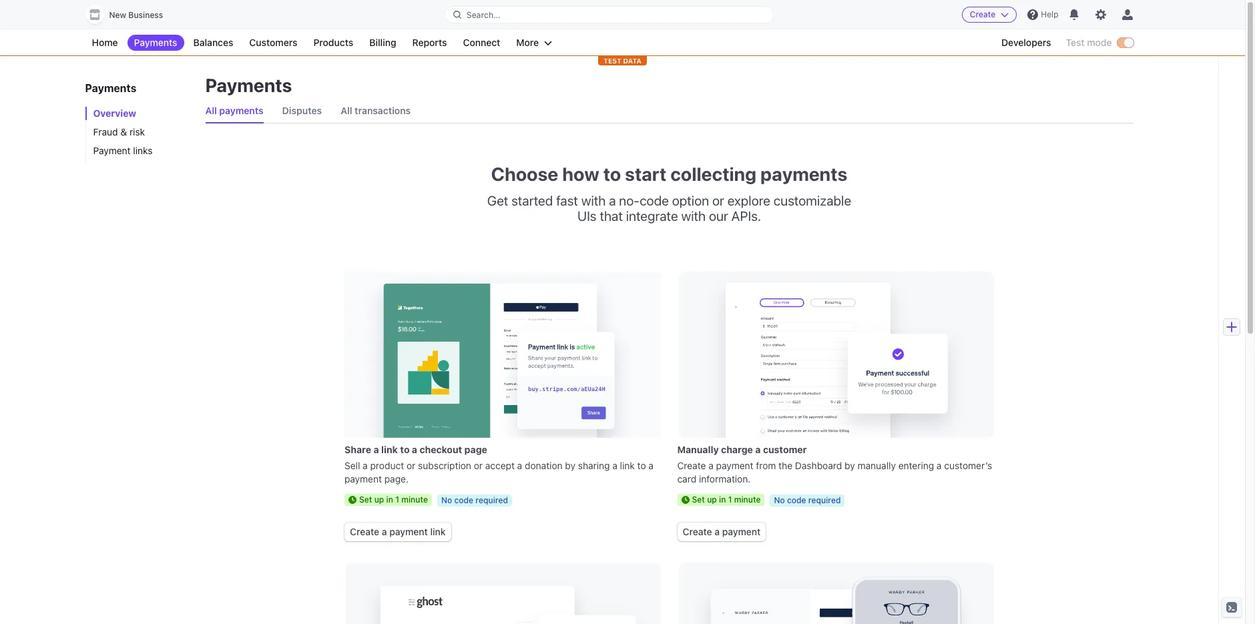 Task type: vqa. For each thing, say whether or not it's contained in the screenshot.
set up in 1 minute
yes



Task type: describe. For each thing, give the bounding box(es) containing it.
a inside create a payment link link
[[382, 526, 387, 537]]

set up in 1 minute for a
[[359, 495, 428, 505]]

new
[[109, 10, 126, 20]]

0 horizontal spatial to
[[400, 444, 410, 455]]

payments for overview
[[85, 82, 136, 94]]

disputes
[[282, 105, 322, 116]]

0 horizontal spatial with
[[581, 193, 606, 208]]

business
[[128, 10, 163, 20]]

fast
[[556, 193, 578, 208]]

no for create a payment link
[[441, 495, 452, 505]]

payment inside share a link to a checkout page sell a product or subscription or accept a donation by sharing a link to a payment page.
[[344, 473, 382, 485]]

checkout
[[420, 444, 462, 455]]

the
[[779, 460, 793, 471]]

code inside get started fast with a no-code option or explore customizable uis that integrate with our apis.
[[640, 193, 669, 208]]

all for all payments
[[205, 105, 217, 116]]

entering
[[898, 460, 934, 471]]

payment inside manually charge a customer create a payment from the dashboard by manually entering a customer's card information.
[[716, 460, 753, 471]]

create inside manually charge a customer create a payment from the dashboard by manually entering a customer's card information.
[[677, 460, 706, 471]]

started
[[512, 193, 553, 208]]

0 horizontal spatial or
[[407, 460, 416, 471]]

test
[[1066, 37, 1085, 48]]

all transactions link
[[341, 99, 411, 123]]

1 horizontal spatial with
[[681, 208, 706, 224]]

no code required for manually
[[774, 495, 841, 505]]

overview
[[93, 107, 136, 119]]

balances link
[[187, 35, 240, 51]]

overview link
[[85, 107, 192, 120]]

mode
[[1087, 37, 1112, 48]]

create for create a payment
[[683, 526, 712, 537]]

reports
[[412, 37, 447, 48]]

no for create a payment
[[774, 495, 785, 505]]

payment down page.
[[389, 526, 428, 537]]

create a payment
[[683, 526, 761, 537]]

accept
[[485, 460, 515, 471]]

fraud & risk link
[[85, 126, 192, 139]]

home
[[92, 37, 118, 48]]

card
[[677, 473, 696, 485]]

up for share a link to a checkout page sell a product or subscription or accept a donation by sharing a link to a payment page.
[[374, 495, 384, 505]]

donation
[[525, 460, 563, 471]]

in for create
[[719, 495, 726, 505]]

collecting
[[670, 163, 757, 185]]

create a payment link link
[[344, 523, 451, 541]]

&
[[120, 126, 127, 138]]

link inside create a payment link link
[[430, 526, 446, 537]]

page.
[[384, 473, 409, 485]]

help button
[[1022, 4, 1064, 25]]

payment down information.
[[722, 526, 761, 537]]

billing link
[[363, 35, 403, 51]]

get started fast with a no-code option or explore customizable uis that integrate with our apis.
[[487, 193, 851, 224]]

that
[[600, 208, 623, 224]]

risk
[[130, 126, 145, 138]]

explore
[[728, 193, 770, 208]]

balances
[[193, 37, 233, 48]]

payments link
[[127, 35, 184, 51]]

test mode
[[1066, 37, 1112, 48]]

new business button
[[85, 5, 176, 24]]

dashboard
[[795, 460, 842, 471]]

subscription
[[418, 460, 471, 471]]

fraud & risk
[[93, 126, 145, 138]]

share
[[344, 444, 371, 455]]

tab list containing all payments
[[205, 99, 1133, 124]]

0 vertical spatial to
[[603, 163, 621, 185]]

search…
[[467, 10, 500, 20]]

payments inside 'link'
[[219, 105, 263, 116]]

2 horizontal spatial link
[[620, 460, 635, 471]]

home link
[[85, 35, 125, 51]]

create a payment link
[[350, 526, 446, 537]]

manually
[[858, 460, 896, 471]]

2 horizontal spatial to
[[637, 460, 646, 471]]

developers link
[[995, 35, 1058, 51]]

payment
[[93, 145, 131, 156]]

set for create a payment from the dashboard by manually entering a customer's card information.
[[692, 495, 705, 505]]

sharing
[[578, 460, 610, 471]]

from
[[756, 460, 776, 471]]

customers link
[[243, 35, 304, 51]]

no code required for subscription
[[441, 495, 508, 505]]

payment links link
[[85, 144, 192, 158]]

no-
[[619, 193, 640, 208]]

by inside share a link to a checkout page sell a product or subscription or accept a donation by sharing a link to a payment page.
[[565, 460, 576, 471]]

apis.
[[731, 208, 761, 224]]

create a payment link
[[677, 523, 766, 541]]

set up in 1 minute for create
[[692, 495, 761, 505]]

more button
[[510, 35, 559, 51]]



Task type: locate. For each thing, give the bounding box(es) containing it.
1 horizontal spatial or
[[474, 460, 483, 471]]

2 no code required from the left
[[774, 495, 841, 505]]

data
[[623, 57, 642, 65]]

1 vertical spatial payments
[[760, 163, 847, 185]]

choose
[[491, 163, 558, 185]]

1 vertical spatial to
[[400, 444, 410, 455]]

transactions
[[355, 105, 411, 116]]

code down subscription
[[454, 495, 473, 505]]

1 horizontal spatial payments
[[760, 163, 847, 185]]

required down dashboard
[[808, 495, 841, 505]]

option
[[672, 193, 709, 208]]

in down page.
[[386, 495, 393, 505]]

help
[[1041, 9, 1059, 19]]

how
[[562, 163, 599, 185]]

to right 'sharing'
[[637, 460, 646, 471]]

required
[[476, 495, 508, 505], [808, 495, 841, 505]]

Search… text field
[[445, 6, 773, 23]]

payments up the customizable at right top
[[760, 163, 847, 185]]

1 horizontal spatial all
[[341, 105, 352, 116]]

or down page
[[474, 460, 483, 471]]

0 horizontal spatial no code required
[[441, 495, 508, 505]]

more
[[516, 37, 539, 48]]

2 1 from the left
[[728, 495, 732, 505]]

2 minute from the left
[[734, 495, 761, 505]]

our
[[709, 208, 728, 224]]

set
[[359, 495, 372, 505], [692, 495, 705, 505]]

or inside get started fast with a no-code option or explore customizable uis that integrate with our apis.
[[712, 193, 724, 208]]

to
[[603, 163, 621, 185], [400, 444, 410, 455], [637, 460, 646, 471]]

required for subscription
[[476, 495, 508, 505]]

fraud
[[93, 126, 118, 138]]

payment down 'sell'
[[344, 473, 382, 485]]

no code required down accept
[[441, 495, 508, 505]]

a inside get started fast with a no-code option or explore customizable uis that integrate with our apis.
[[609, 193, 616, 208]]

2 up from the left
[[707, 495, 717, 505]]

information.
[[699, 473, 751, 485]]

billing
[[369, 37, 396, 48]]

in down information.
[[719, 495, 726, 505]]

2 vertical spatial link
[[430, 526, 446, 537]]

1 set up in 1 minute from the left
[[359, 495, 428, 505]]

all inside 'link'
[[205, 105, 217, 116]]

new business
[[109, 10, 163, 20]]

no
[[441, 495, 452, 505], [774, 495, 785, 505]]

in for a
[[386, 495, 393, 505]]

0 horizontal spatial link
[[381, 444, 398, 455]]

minute down page.
[[401, 495, 428, 505]]

link right 'sharing'
[[620, 460, 635, 471]]

0 horizontal spatial payments
[[219, 105, 263, 116]]

create
[[970, 9, 996, 19], [677, 460, 706, 471], [350, 526, 379, 537], [683, 526, 712, 537]]

code for share a link to a checkout page sell a product or subscription or accept a donation by sharing a link to a payment page.
[[454, 495, 473, 505]]

1 up from the left
[[374, 495, 384, 505]]

1 horizontal spatial no
[[774, 495, 785, 505]]

2 horizontal spatial code
[[787, 495, 806, 505]]

link down subscription
[[430, 526, 446, 537]]

set down card in the bottom of the page
[[692, 495, 705, 505]]

payments
[[219, 105, 263, 116], [760, 163, 847, 185]]

0 horizontal spatial required
[[476, 495, 508, 505]]

sell
[[344, 460, 360, 471]]

up down product
[[374, 495, 384, 505]]

2 set up in 1 minute from the left
[[692, 495, 761, 505]]

1 minute from the left
[[401, 495, 428, 505]]

2 in from the left
[[719, 495, 726, 505]]

test
[[604, 57, 621, 65]]

choose how to start collecting payments
[[491, 163, 847, 185]]

all payments link
[[205, 99, 263, 123]]

1 horizontal spatial set
[[692, 495, 705, 505]]

integrate
[[626, 208, 678, 224]]

1 vertical spatial link
[[620, 460, 635, 471]]

1 horizontal spatial 1
[[728, 495, 732, 505]]

manually
[[677, 444, 719, 455]]

required for manually
[[808, 495, 841, 505]]

payment links
[[93, 145, 153, 156]]

0 horizontal spatial minute
[[401, 495, 428, 505]]

minute for create a payment
[[734, 495, 761, 505]]

2 by from the left
[[845, 460, 855, 471]]

connect link
[[456, 35, 507, 51]]

no code required down dashboard
[[774, 495, 841, 505]]

1 1 from the left
[[395, 495, 399, 505]]

with right 'fast'
[[581, 193, 606, 208]]

up down information.
[[707, 495, 717, 505]]

by left manually
[[845, 460, 855, 471]]

minute
[[401, 495, 428, 505], [734, 495, 761, 505]]

code
[[640, 193, 669, 208], [454, 495, 473, 505], [787, 495, 806, 505]]

reports link
[[406, 35, 454, 51]]

2 required from the left
[[808, 495, 841, 505]]

1 no from the left
[[441, 495, 452, 505]]

0 horizontal spatial all
[[205, 105, 217, 116]]

set up in 1 minute down page.
[[359, 495, 428, 505]]

link
[[381, 444, 398, 455], [620, 460, 635, 471], [430, 526, 446, 537]]

products
[[313, 37, 353, 48]]

products link
[[307, 35, 360, 51]]

payments up overview
[[85, 82, 136, 94]]

1 horizontal spatial minute
[[734, 495, 761, 505]]

no code required
[[441, 495, 508, 505], [774, 495, 841, 505]]

all payments
[[205, 105, 263, 116]]

links
[[133, 145, 153, 156]]

set down 'sell'
[[359, 495, 372, 505]]

by inside manually charge a customer create a payment from the dashboard by manually entering a customer's card information.
[[845, 460, 855, 471]]

all transactions
[[341, 105, 411, 116]]

code down start
[[640, 193, 669, 208]]

create for create a payment link
[[350, 526, 379, 537]]

0 horizontal spatial up
[[374, 495, 384, 505]]

0 vertical spatial payments
[[219, 105, 263, 116]]

required down accept
[[476, 495, 508, 505]]

1 for a
[[728, 495, 732, 505]]

payments left "disputes"
[[219, 105, 263, 116]]

create for create
[[970, 9, 996, 19]]

2 vertical spatial to
[[637, 460, 646, 471]]

1 horizontal spatial link
[[430, 526, 446, 537]]

no down the
[[774, 495, 785, 505]]

1 down page.
[[395, 495, 399, 505]]

set up in 1 minute down information.
[[692, 495, 761, 505]]

1 down information.
[[728, 495, 732, 505]]

manually charge a customer create a payment from the dashboard by manually entering a customer's card information.
[[677, 444, 992, 485]]

1 set from the left
[[359, 495, 372, 505]]

1 in from the left
[[386, 495, 393, 505]]

2 no from the left
[[774, 495, 785, 505]]

customer
[[763, 444, 807, 455]]

charge
[[721, 444, 753, 455]]

1 horizontal spatial by
[[845, 460, 855, 471]]

by left 'sharing'
[[565, 460, 576, 471]]

a inside the create a payment link
[[715, 526, 720, 537]]

page
[[464, 444, 487, 455]]

1 horizontal spatial no code required
[[774, 495, 841, 505]]

code for manually charge a customer create a payment from the dashboard by manually entering a customer's card information.
[[787, 495, 806, 505]]

link up product
[[381, 444, 398, 455]]

2 horizontal spatial or
[[712, 193, 724, 208]]

up
[[374, 495, 384, 505], [707, 495, 717, 505]]

start
[[625, 163, 667, 185]]

0 horizontal spatial set
[[359, 495, 372, 505]]

0 horizontal spatial in
[[386, 495, 393, 505]]

payments
[[134, 37, 177, 48], [205, 74, 292, 96], [85, 82, 136, 94]]

code down the
[[787, 495, 806, 505]]

share a link to a checkout page sell a product or subscription or accept a donation by sharing a link to a payment page.
[[344, 444, 654, 485]]

with left the our
[[681, 208, 706, 224]]

customer's
[[944, 460, 992, 471]]

all for all transactions
[[341, 105, 352, 116]]

connect
[[463, 37, 500, 48]]

1 horizontal spatial required
[[808, 495, 841, 505]]

0 horizontal spatial code
[[454, 495, 473, 505]]

1 for checkout
[[395, 495, 399, 505]]

0 horizontal spatial 1
[[395, 495, 399, 505]]

customers
[[249, 37, 297, 48]]

a
[[609, 193, 616, 208], [374, 444, 379, 455], [412, 444, 417, 455], [755, 444, 761, 455], [363, 460, 368, 471], [517, 460, 522, 471], [612, 460, 618, 471], [649, 460, 654, 471], [709, 460, 714, 471], [937, 460, 942, 471], [382, 526, 387, 537], [715, 526, 720, 537]]

1 by from the left
[[565, 460, 576, 471]]

disputes link
[[282, 99, 322, 123]]

2 all from the left
[[341, 105, 352, 116]]

0 horizontal spatial no
[[441, 495, 452, 505]]

product
[[370, 460, 404, 471]]

to up product
[[400, 444, 410, 455]]

customizable
[[774, 193, 851, 208]]

1 horizontal spatial in
[[719, 495, 726, 505]]

payments for all payments
[[205, 74, 292, 96]]

payment down charge
[[716, 460, 753, 471]]

create button
[[962, 7, 1017, 23]]

1
[[395, 495, 399, 505], [728, 495, 732, 505]]

payments up "all payments"
[[205, 74, 292, 96]]

2 set from the left
[[692, 495, 705, 505]]

set for sell a product or subscription or accept a donation by sharing a link to a payment page.
[[359, 495, 372, 505]]

1 no code required from the left
[[441, 495, 508, 505]]

0 horizontal spatial by
[[565, 460, 576, 471]]

create inside button
[[970, 9, 996, 19]]

up for manually charge a customer create a payment from the dashboard by manually entering a customer's card information.
[[707, 495, 717, 505]]

1 all from the left
[[205, 105, 217, 116]]

to right the how
[[603, 163, 621, 185]]

1 required from the left
[[476, 495, 508, 505]]

Search… search field
[[445, 6, 773, 23]]

1 horizontal spatial code
[[640, 193, 669, 208]]

1 horizontal spatial set up in 1 minute
[[692, 495, 761, 505]]

by
[[565, 460, 576, 471], [845, 460, 855, 471]]

get
[[487, 193, 508, 208]]

payment
[[716, 460, 753, 471], [344, 473, 382, 485], [389, 526, 428, 537], [722, 526, 761, 537]]

1 horizontal spatial up
[[707, 495, 717, 505]]

uis
[[578, 208, 597, 224]]

minute down information.
[[734, 495, 761, 505]]

test data
[[604, 57, 642, 65]]

1 horizontal spatial to
[[603, 163, 621, 185]]

or up page.
[[407, 460, 416, 471]]

0 vertical spatial link
[[381, 444, 398, 455]]

set up in 1 minute
[[359, 495, 428, 505], [692, 495, 761, 505]]

0 horizontal spatial set up in 1 minute
[[359, 495, 428, 505]]

no down subscription
[[441, 495, 452, 505]]

payments down business
[[134, 37, 177, 48]]

developers
[[1001, 37, 1051, 48]]

or down collecting on the right of the page
[[712, 193, 724, 208]]

tab list
[[205, 99, 1133, 124]]

minute for create a payment link
[[401, 495, 428, 505]]



